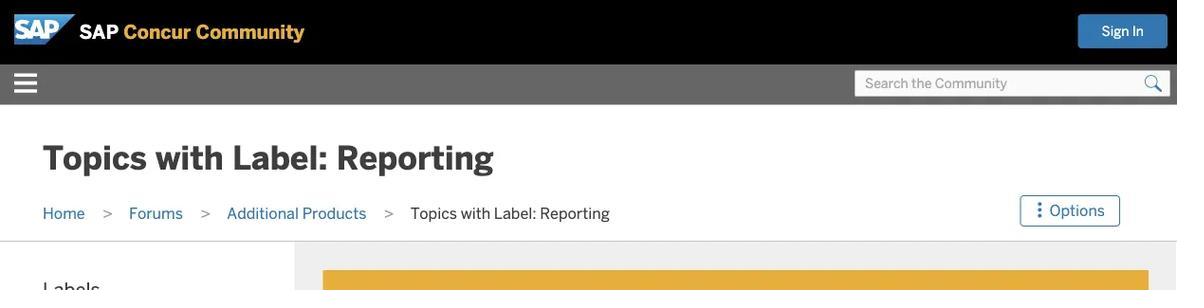 Task type: vqa. For each thing, say whether or not it's contained in the screenshot.
the bottom the Label:
yes



Task type: locate. For each thing, give the bounding box(es) containing it.
None submit
[[1139, 70, 1168, 97]]

sap image
[[14, 14, 76, 45]]

1 vertical spatial topics
[[410, 204, 457, 223]]

reporting inside list
[[540, 204, 610, 223]]

list
[[33, 187, 1030, 241]]

Search the Community text field
[[855, 70, 1170, 97]]

0 vertical spatial topics
[[43, 138, 147, 179]]

additional products
[[227, 204, 366, 223]]

reporting
[[336, 138, 494, 179], [540, 204, 610, 223]]

1 vertical spatial label:
[[494, 204, 536, 223]]

additional products link
[[217, 204, 376, 223]]

1 horizontal spatial with
[[461, 204, 490, 223]]

list containing home
[[33, 187, 1030, 241]]

sap
[[79, 20, 118, 45]]

1 horizontal spatial reporting
[[540, 204, 610, 223]]

0 horizontal spatial topics
[[43, 138, 147, 179]]

sign in link
[[1078, 14, 1168, 48]]

1 vertical spatial reporting
[[540, 204, 610, 223]]

heading
[[43, 278, 100, 290]]

0 horizontal spatial with
[[156, 138, 224, 179]]

0 horizontal spatial label:
[[232, 138, 328, 179]]

with
[[156, 138, 224, 179], [461, 204, 490, 223]]

0 vertical spatial topics with label: reporting
[[43, 138, 494, 179]]

sign in
[[1102, 23, 1144, 40]]

topics with label: reporting
[[43, 138, 494, 179], [410, 204, 610, 223]]

topics
[[43, 138, 147, 179], [410, 204, 457, 223]]

0 vertical spatial with
[[156, 138, 224, 179]]

label:
[[232, 138, 328, 179], [494, 204, 536, 223]]

0 horizontal spatial reporting
[[336, 138, 494, 179]]

forums
[[129, 204, 183, 223]]



Task type: describe. For each thing, give the bounding box(es) containing it.
1 vertical spatial with
[[461, 204, 490, 223]]

products
[[302, 204, 366, 223]]

additional
[[227, 204, 299, 223]]

0 vertical spatial label:
[[232, 138, 328, 179]]

in
[[1132, 23, 1144, 40]]

0 vertical spatial reporting
[[336, 138, 494, 179]]

sap concur community
[[79, 20, 304, 45]]

1 vertical spatial topics with label: reporting
[[410, 204, 610, 223]]

1 horizontal spatial label:
[[494, 204, 536, 223]]

community
[[196, 20, 304, 45]]

sign
[[1102, 23, 1129, 40]]

home
[[43, 204, 85, 223]]

home link
[[33, 204, 95, 223]]

forums link
[[120, 204, 192, 223]]

concur
[[124, 20, 191, 45]]

1 horizontal spatial topics
[[410, 204, 457, 223]]



